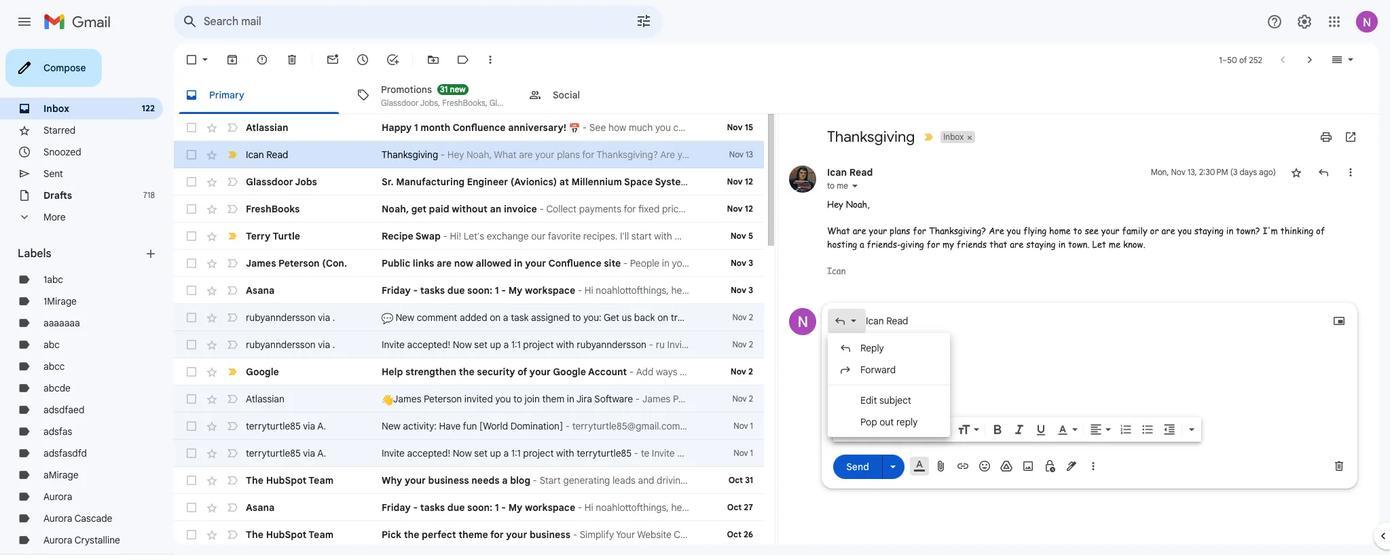 Task type: locate. For each thing, give the bounding box(es) containing it.
company
[[743, 176, 787, 188]]

0 vertical spatial invite
[[382, 339, 405, 351]]

None search field
[[174, 5, 663, 38]]

4 2 from the top
[[749, 394, 753, 404]]

row down '📅' "image"
[[174, 168, 1043, 196]]

1 vertical spatial atlassian
[[246, 393, 285, 406]]

0 horizontal spatial you
[[496, 393, 511, 406]]

report spam image
[[255, 53, 269, 67]]

12 up 5
[[745, 204, 753, 214]]

of right thinking
[[1316, 225, 1326, 237]]

due for oct 27
[[448, 502, 465, 514]]

town?
[[1236, 225, 1261, 237]]

1 now from the top
[[453, 339, 472, 351]]

2 team from the top
[[309, 529, 334, 541]]

noah, inside row
[[382, 203, 409, 215]]

1 horizontal spatial confluence
[[549, 257, 602, 270]]

glassdoor
[[246, 176, 293, 188]]

ican read up glassdoor
[[246, 149, 288, 161]]

invite up why
[[382, 448, 405, 460]]

1 horizontal spatial google
[[553, 366, 586, 378]]

1 my from the top
[[509, 285, 523, 297]]

1 vertical spatial peterson
[[424, 393, 462, 406]]

are right or
[[1162, 225, 1176, 237]]

now down added
[[453, 339, 472, 351]]

1 vertical spatial accepted!
[[407, 448, 450, 460]]

peterson up have
[[424, 393, 462, 406]]

an
[[490, 203, 502, 215]]

aurora cascade
[[43, 513, 112, 525]]

oct for -
[[727, 530, 742, 540]]

1 vertical spatial rubyanndersson via .
[[246, 339, 335, 351]]

adsfasdfd link
[[43, 448, 87, 460]]

oct left 27 at the bottom right
[[727, 503, 742, 513]]

0 vertical spatial now
[[453, 339, 472, 351]]

2 3 from the top
[[749, 285, 753, 296]]

2 12 from the top
[[745, 204, 753, 214]]

1 12 from the top
[[745, 177, 753, 187]]

labels navigation
[[0, 43, 174, 556]]

workspace up assigned
[[525, 285, 576, 297]]

public links are now allowed in your confluence site -
[[382, 257, 630, 270]]

1 aurora from the top
[[43, 491, 72, 503]]

0 vertical spatial ican read
[[246, 149, 288, 161]]

2 vertical spatial of
[[518, 366, 527, 378]]

new for new comment added on a task assigned to you: get us back on track
[[396, 312, 415, 324]]

account
[[588, 366, 627, 378]]

more options image
[[1090, 460, 1098, 473]]

a
[[699, 176, 706, 188]]

hubspot for why
[[266, 475, 307, 487]]

older image
[[1304, 53, 1317, 67]]

0 vertical spatial project
[[523, 339, 554, 351]]

1 vertical spatial thanksgiving
[[382, 149, 438, 161]]

terry
[[246, 230, 271, 243]]

3 2 from the top
[[749, 367, 753, 377]]

without
[[452, 203, 488, 215]]

0 vertical spatial business
[[428, 475, 469, 487]]

0 vertical spatial hubspot
[[266, 475, 307, 487]]

2 due from the top
[[448, 502, 465, 514]]

insert signature image
[[1065, 460, 1079, 473]]

0 horizontal spatial of
[[518, 366, 527, 378]]

assigned
[[531, 312, 570, 324]]

inbox inside the labels navigation
[[43, 103, 69, 115]]

primary
[[209, 89, 244, 101]]

row down why your business needs a blog -
[[174, 522, 764, 549]]

more send options image
[[887, 460, 900, 474]]

2 aurora from the top
[[43, 513, 72, 525]]

los
[[876, 176, 892, 188]]

staying
[[1195, 225, 1224, 237], [1027, 238, 1056, 250]]

redo ‪(⌘y)‬ image
[[861, 423, 874, 437]]

with
[[556, 339, 575, 351], [556, 448, 575, 460]]

1 vertical spatial set
[[474, 448, 488, 460]]

adsfasdfd
[[43, 448, 87, 460]]

set down added
[[474, 339, 488, 351]]

up down [world
[[490, 448, 501, 460]]

0 horizontal spatial peterson
[[279, 257, 320, 270]]

due down why your business needs a blog -
[[448, 502, 465, 514]]

thanksgiving down happy
[[382, 149, 438, 161]]

up up 'security'
[[490, 339, 501, 351]]

help
[[382, 366, 403, 378]]

None checkbox
[[185, 148, 198, 162], [185, 257, 198, 270], [185, 284, 198, 298], [185, 311, 198, 325], [185, 420, 198, 433], [185, 501, 198, 515], [185, 148, 198, 162], [185, 257, 198, 270], [185, 284, 198, 298], [185, 311, 198, 325], [185, 420, 198, 433], [185, 501, 198, 515]]

0 vertical spatial with
[[556, 339, 575, 351]]

1 vertical spatial you
[[496, 393, 511, 406]]

row down added
[[174, 332, 764, 359]]

hey noah,
[[827, 198, 870, 211]]

0 horizontal spatial inbox
[[43, 103, 69, 115]]

ican
[[246, 149, 264, 161], [827, 166, 847, 179], [827, 265, 846, 277], [866, 315, 884, 327]]

0 vertical spatial team
[[309, 475, 334, 487]]

1 horizontal spatial of
[[1240, 55, 1247, 65]]

bulleted list ‪(⌘⇧8)‬ image
[[1141, 423, 1155, 437]]

nov 12
[[727, 177, 753, 187], [727, 204, 753, 214]]

row up the 'theme'
[[174, 495, 764, 522]]

0 vertical spatial 3
[[749, 258, 753, 268]]

accepted!
[[407, 339, 450, 351], [407, 448, 450, 460]]

read up the glassdoor jobs at top left
[[266, 149, 288, 161]]

1 nov 12 from the top
[[727, 177, 753, 187]]

1 vertical spatial the hubspot team
[[246, 529, 334, 541]]

giving
[[901, 238, 924, 250]]

row containing google
[[174, 359, 764, 386]]

1:1 for terryturtle85
[[511, 448, 521, 460]]

0 horizontal spatial thanksgiving
[[382, 149, 438, 161]]

confluence right month
[[453, 122, 506, 134]]

1 vertical spatial soon:
[[467, 502, 493, 514]]

31 left new
[[440, 84, 448, 94]]

are
[[853, 225, 867, 237], [1162, 225, 1176, 237], [1010, 238, 1024, 250], [437, 257, 452, 270]]

1 3 from the top
[[749, 258, 753, 268]]

0 vertical spatial confluence
[[453, 122, 506, 134]]

business left needs
[[428, 475, 469, 487]]

your
[[869, 225, 887, 237], [1102, 225, 1120, 237], [525, 257, 546, 270], [530, 366, 551, 378], [405, 475, 426, 487], [506, 529, 527, 541]]

1 vertical spatial now
[[453, 448, 472, 460]]

in right allowed
[[514, 257, 523, 270]]

27
[[744, 503, 753, 513]]

now for invite accepted! now set up a 1:1 project with rubyanndersson
[[453, 339, 472, 351]]

Search mail text field
[[204, 15, 598, 29]]

you right invited
[[496, 393, 511, 406]]

6 row from the top
[[174, 250, 764, 277]]

2 vertical spatial aurora
[[43, 535, 72, 547]]

Not starred checkbox
[[1290, 166, 1304, 179]]

confluence left site
[[549, 257, 602, 270]]

2 a. from the top
[[317, 448, 326, 460]]

3 row from the top
[[174, 168, 1043, 196]]

0 vertical spatial nov 3
[[731, 258, 753, 268]]

friday down why
[[382, 502, 411, 514]]

0 vertical spatial terryturtle85 via a.
[[246, 421, 326, 433]]

snoozed
[[43, 146, 81, 158]]

tab list
[[174, 76, 1380, 114]]

1 horizontal spatial james
[[393, 393, 422, 406]]

.
[[333, 312, 335, 324], [333, 339, 335, 351]]

1 row from the top
[[174, 114, 764, 141]]

1 vertical spatial nov 3
[[731, 285, 753, 296]]

accepted! for invite accepted! now set up a 1:1 project with rubyanndersson -
[[407, 339, 450, 351]]

workspace for oct
[[525, 502, 576, 514]]

1 nov 3 from the top
[[731, 258, 753, 268]]

with down assigned
[[556, 339, 575, 351]]

1 accepted! from the top
[[407, 339, 450, 351]]

0 vertical spatial peterson
[[279, 257, 320, 270]]

tasks up comment
[[420, 285, 445, 297]]

invoice
[[504, 203, 537, 215]]

set for terryturtle85
[[474, 448, 488, 460]]

family
[[1122, 225, 1148, 237]]

0 horizontal spatial read
[[266, 149, 288, 161]]

0 vertical spatial my
[[509, 285, 523, 297]]

read up forward
[[887, 315, 909, 327]]

inbox for inbox link
[[43, 103, 69, 115]]

ican up glassdoor
[[246, 149, 264, 161]]

me left show details icon
[[837, 181, 848, 191]]

you
[[1178, 225, 1192, 237], [496, 393, 511, 406]]

your up let
[[1102, 225, 1120, 237]]

labels heading
[[18, 247, 144, 261]]

1 vertical spatial 3
[[749, 285, 753, 296]]

1 the hubspot team from the top
[[246, 475, 334, 487]]

up for rubyanndersson
[[490, 339, 501, 351]]

inbox up ca
[[944, 132, 964, 142]]

row
[[174, 114, 764, 141], [174, 141, 764, 168], [174, 168, 1043, 196], [174, 196, 764, 223], [174, 223, 764, 250], [174, 250, 764, 277], [174, 277, 764, 304], [174, 304, 764, 332], [174, 332, 764, 359], [174, 359, 764, 386], [174, 386, 764, 413], [174, 413, 764, 440], [174, 440, 764, 467], [174, 467, 764, 495], [174, 495, 764, 522], [174, 522, 764, 549]]

1 team from the top
[[309, 475, 334, 487]]

1 vertical spatial my
[[509, 502, 523, 514]]

0 vertical spatial friday
[[382, 285, 411, 297]]

james down terry
[[246, 257, 276, 270]]

0 vertical spatial 1:1
[[511, 339, 521, 351]]

1 vertical spatial oct
[[727, 503, 742, 513]]

reply
[[861, 342, 884, 355]]

inbox for inbox button
[[944, 132, 964, 142]]

staying down you flying
[[1027, 238, 1056, 250]]

friday - tasks due soon: 1 - my workspace - down needs
[[382, 502, 585, 514]]

1 vertical spatial friday - tasks due soon: 1 - my workspace -
[[382, 502, 585, 514]]

1 atlassian from the top
[[246, 122, 289, 134]]

1 vertical spatial me
[[1109, 238, 1121, 250]]

row down invite accepted! now set up a 1:1 project with terryturtle85 -
[[174, 467, 764, 495]]

reply
[[897, 416, 918, 429]]

oct 26
[[727, 530, 753, 540]]

drafts
[[43, 190, 72, 202]]

more button
[[0, 207, 163, 228]]

0 vertical spatial me
[[837, 181, 848, 191]]

1 the from the top
[[246, 475, 264, 487]]

a inside "link"
[[503, 312, 509, 324]]

0 vertical spatial accepted!
[[407, 339, 450, 351]]

11 row from the top
[[174, 386, 764, 413]]

1 vertical spatial the
[[404, 529, 420, 541]]

1 horizontal spatial read
[[850, 166, 873, 179]]

1 vertical spatial aurora
[[43, 513, 72, 525]]

a left the blog
[[502, 475, 508, 487]]

project down domination]
[[523, 448, 554, 460]]

my for nov 3
[[509, 285, 523, 297]]

2:30 pm
[[1199, 167, 1229, 177]]

1 on from the left
[[490, 312, 501, 324]]

your right the 'theme'
[[506, 529, 527, 541]]

now for invite accepted! now set up a 1:1 project with terryturtle85
[[453, 448, 472, 460]]

12 for freshbooks
[[745, 204, 753, 214]]

4 row from the top
[[174, 196, 764, 223]]

1 vertical spatial the
[[246, 529, 264, 541]]

noah, left get
[[382, 203, 409, 215]]

friday - tasks due soon: 1 - my workspace - up added
[[382, 285, 585, 297]]

promotions, 31 new messages, tab
[[346, 76, 517, 114]]

2 workspace from the top
[[525, 502, 576, 514]]

nov 3 for friday - tasks due soon: 1 - my workspace -
[[731, 285, 753, 296]]

project down new comment added on a task assigned to you: get us back on track "link"
[[523, 339, 554, 351]]

recipe
[[382, 230, 414, 243]]

1 vertical spatial with
[[556, 448, 575, 460]]

for right the 'theme'
[[491, 529, 504, 541]]

cascade
[[75, 513, 112, 525]]

0 horizontal spatial google
[[246, 366, 279, 378]]

to me
[[827, 181, 848, 191]]

comment
[[417, 312, 457, 324]]

Message Body text field
[[834, 339, 1346, 397]]

row up the fun
[[174, 386, 764, 413]]

inbox inside inbox button
[[944, 132, 964, 142]]

12 for glassdoor jobs
[[745, 177, 753, 187]]

with for rubyanndersson
[[556, 339, 575, 351]]

accepted! up strengthen
[[407, 339, 450, 351]]

2 hubspot from the top
[[266, 529, 307, 541]]

1 vertical spatial team
[[309, 529, 334, 541]]

staying left town? on the top right of page
[[1195, 225, 1224, 237]]

2 asana from the top
[[246, 502, 275, 514]]

allowed
[[476, 257, 512, 270]]

of right 50
[[1240, 55, 1247, 65]]

row down new
[[174, 114, 764, 141]]

0 vertical spatial a.
[[317, 421, 326, 433]]

inbox link
[[43, 103, 69, 115]]

2 the from the top
[[246, 529, 264, 541]]

ican read up show details icon
[[827, 166, 873, 179]]

1 google from the left
[[246, 366, 279, 378]]

or
[[1150, 225, 1159, 237]]

thanksgiving inside row
[[382, 149, 438, 161]]

via
[[318, 312, 330, 324], [318, 339, 330, 351], [303, 421, 315, 433], [303, 448, 315, 460]]

oct for my
[[727, 503, 742, 513]]

1 horizontal spatial staying
[[1195, 225, 1224, 237]]

new right 💬 image
[[396, 312, 415, 324]]

2 set from the top
[[474, 448, 488, 460]]

invite down 💬 image
[[382, 339, 405, 351]]

1 vertical spatial james
[[393, 393, 422, 406]]

2 tasks from the top
[[420, 502, 445, 514]]

james up activity:
[[393, 393, 422, 406]]

the left 'security'
[[459, 366, 475, 378]]

1 with from the top
[[556, 339, 575, 351]]

1 2 from the top
[[749, 312, 753, 323]]

more formatting options image
[[1185, 423, 1199, 437]]

you flying
[[1007, 225, 1047, 237]]

my
[[509, 285, 523, 297], [509, 502, 523, 514]]

1 vertical spatial 1:1
[[511, 448, 521, 460]]

1:1 down task
[[511, 339, 521, 351]]

1 invite from the top
[[382, 339, 405, 351]]

aurora down aurora link
[[43, 513, 72, 525]]

on right added
[[490, 312, 501, 324]]

1 vertical spatial inbox
[[944, 132, 964, 142]]

soon: up added
[[467, 285, 493, 297]]

0 horizontal spatial noah,
[[382, 203, 409, 215]]

advanced search options image
[[630, 7, 658, 35]]

0 vertical spatial workspace
[[525, 285, 576, 297]]

9 row from the top
[[174, 332, 764, 359]]

2 google from the left
[[553, 366, 586, 378]]

31 inside tab
[[440, 84, 448, 94]]

2 horizontal spatial read
[[887, 315, 909, 327]]

2 the hubspot team from the top
[[246, 529, 334, 541]]

terryturtle85 via a.
[[246, 421, 326, 433], [246, 448, 326, 460]]

5
[[749, 231, 753, 241]]

discard draft ‪(⌘⇧d)‬ image
[[1333, 460, 1346, 473]]

0 vertical spatial atlassian
[[246, 122, 289, 134]]

1 vertical spatial terryturtle85 via a.
[[246, 448, 326, 460]]

0 vertical spatial asana
[[246, 285, 275, 297]]

2 invite from the top
[[382, 448, 405, 460]]

2 accepted! from the top
[[407, 448, 450, 460]]

1 soon: from the top
[[467, 285, 493, 297]]

2 with from the top
[[556, 448, 575, 460]]

are inside row
[[437, 257, 452, 270]]

7 row from the top
[[174, 277, 764, 304]]

the hubspot team
[[246, 475, 334, 487], [246, 529, 334, 541]]

new inside new comment added on a task assigned to you: get us back on track "link"
[[396, 312, 415, 324]]

1 horizontal spatial noah,
[[846, 198, 870, 211]]

friday down public
[[382, 285, 411, 297]]

toggle confidential mode image
[[1043, 460, 1057, 473]]

accepted! down activity:
[[407, 448, 450, 460]]

0 vertical spatial 12
[[745, 177, 753, 187]]

task
[[511, 312, 529, 324]]

friday
[[382, 285, 411, 297], [382, 502, 411, 514]]

for up giving
[[913, 225, 927, 237]]

aurora down aurora cascade link
[[43, 535, 72, 547]]

1 horizontal spatial 31
[[745, 476, 753, 486]]

0 horizontal spatial confluence
[[453, 122, 506, 134]]

rubyanndersson
[[246, 312, 316, 324], [246, 339, 316, 351], [577, 339, 647, 351]]

2 friday from the top
[[382, 502, 411, 514]]

5 row from the top
[[174, 223, 764, 250]]

nov 15
[[727, 122, 753, 132]]

1 vertical spatial of
[[1316, 225, 1326, 237]]

2 row from the top
[[174, 141, 764, 168]]

1 asana from the top
[[246, 285, 275, 297]]

2 now from the top
[[453, 448, 472, 460]]

with down domination]
[[556, 448, 575, 460]]

my up task
[[509, 285, 523, 297]]

2 soon: from the top
[[467, 502, 493, 514]]

1 friday from the top
[[382, 285, 411, 297]]

14 row from the top
[[174, 467, 764, 495]]

0 vertical spatial set
[[474, 339, 488, 351]]

0 vertical spatial inbox
[[43, 103, 69, 115]]

send button
[[834, 455, 882, 479]]

for
[[953, 176, 966, 188], [913, 225, 927, 237], [927, 238, 940, 250], [491, 529, 504, 541]]

forward
[[861, 364, 896, 376]]

to left "you:"
[[572, 312, 581, 324]]

2 rubyanndersson via . from the top
[[246, 339, 335, 351]]

a right hosting in the top right of the page
[[860, 238, 865, 250]]

💬 image
[[382, 313, 393, 325]]

2 my from the top
[[509, 502, 523, 514]]

the for why your business needs a blog -
[[246, 475, 264, 487]]

thanksgiving for thanksgiving
[[827, 128, 915, 146]]

0 vertical spatial nov 12
[[727, 177, 753, 187]]

set down new activity: have fun [world domination] -
[[474, 448, 488, 460]]

ican read inside row
[[246, 149, 288, 161]]

asana for nov
[[246, 285, 275, 297]]

aurora down amirage link in the bottom of the page
[[43, 491, 72, 503]]

row down now
[[174, 304, 764, 332]]

8
[[809, 176, 815, 188]]

0 vertical spatial the hubspot team
[[246, 475, 334, 487]]

1 nov 1 from the top
[[734, 421, 753, 431]]

1 vertical spatial new
[[382, 421, 401, 433]]

in
[[865, 176, 874, 188], [1227, 225, 1234, 237], [1059, 238, 1066, 250], [514, 257, 523, 270], [567, 393, 575, 406]]

due for nov 3
[[448, 285, 465, 297]]

at
[[560, 176, 569, 188]]

1 a. from the top
[[317, 421, 326, 433]]

peterson for (con.
[[279, 257, 320, 270]]

0 vertical spatial nov 1
[[734, 421, 753, 431]]

2 up from the top
[[490, 448, 501, 460]]

2 1:1 from the top
[[511, 448, 521, 460]]

what
[[827, 225, 850, 237]]

tasks
[[420, 285, 445, 297], [420, 502, 445, 514]]

read
[[266, 149, 288, 161], [850, 166, 873, 179], [887, 315, 909, 327]]

2 nov 3 from the top
[[731, 285, 753, 296]]

0 vertical spatial .
[[333, 312, 335, 324]]

row down happy 1 month confluence anniversary!
[[174, 141, 764, 168]]

thanksgiving up los
[[827, 128, 915, 146]]

have
[[439, 421, 461, 433]]

1 workspace from the top
[[525, 285, 576, 297]]

noah, down show details icon
[[846, 198, 870, 211]]

row up invited
[[174, 359, 764, 386]]

1 horizontal spatial thanksgiving
[[827, 128, 915, 146]]

1 set from the top
[[474, 339, 488, 351]]

1 horizontal spatial business
[[530, 529, 571, 541]]

project for terryturtle85
[[523, 448, 554, 460]]

new down the 👋 icon
[[382, 421, 401, 433]]

1 vertical spatial project
[[523, 448, 554, 460]]

workspace for nov
[[525, 285, 576, 297]]

1 project from the top
[[523, 339, 554, 351]]

0 horizontal spatial business
[[428, 475, 469, 487]]

2 . from the top
[[333, 339, 335, 351]]

1 1:1 from the top
[[511, 339, 521, 351]]

0 horizontal spatial me
[[837, 181, 848, 191]]

1 horizontal spatial on
[[658, 312, 669, 324]]

invite for invite accepted! now set up a 1:1 project with rubyanndersson -
[[382, 339, 405, 351]]

0 vertical spatial oct
[[729, 476, 743, 486]]

domination]
[[511, 421, 563, 433]]

a inside what are your plans for thanksgiving? are you flying home to see your family or are you staying in town? i'm thinking of hosting a friends-giving for my friends that are staying in town. let me know.
[[860, 238, 865, 250]]

friday for nov 3
[[382, 285, 411, 297]]

2 project from the top
[[523, 448, 554, 460]]

row containing terry turtle
[[174, 223, 764, 250]]

software
[[595, 393, 633, 406]]

row containing ican read
[[174, 141, 764, 168]]

1 vertical spatial .
[[333, 339, 335, 351]]

1 up from the top
[[490, 339, 501, 351]]

0 vertical spatial soon:
[[467, 285, 493, 297]]

starred link
[[43, 124, 76, 137]]

0 vertical spatial thanksgiving
[[827, 128, 915, 146]]

confluence
[[453, 122, 506, 134], [549, 257, 602, 270]]

nov 3 for public links are now allowed in your confluence site -
[[731, 258, 753, 268]]

mon, nov 13, 2:30 pm (3 days ago)
[[1151, 167, 1276, 177]]

peterson for invited
[[424, 393, 462, 406]]

ican read up the reply
[[866, 315, 909, 327]]

you right or
[[1178, 225, 1192, 237]]

1 vertical spatial friday
[[382, 502, 411, 514]]

row containing glassdoor jobs
[[174, 168, 1043, 196]]

1 friday - tasks due soon: 1 - my workspace - from the top
[[382, 285, 585, 297]]

turtle
[[273, 230, 300, 243]]

gmail image
[[43, 8, 118, 35]]

0 vertical spatial you
[[1178, 225, 1192, 237]]

formatting options toolbar
[[834, 418, 1202, 442]]

1 tasks from the top
[[420, 285, 445, 297]]

1 vertical spatial a.
[[317, 448, 326, 460]]

peterson
[[279, 257, 320, 270], [424, 393, 462, 406]]

in left town? on the top right of page
[[1227, 225, 1234, 237]]

1
[[1220, 55, 1223, 65], [414, 122, 418, 134], [495, 285, 499, 297], [750, 421, 753, 431], [750, 448, 753, 459], [495, 502, 499, 514]]

jobs
[[843, 176, 863, 188]]

aurora for aurora crystalline
[[43, 535, 72, 547]]

2
[[749, 312, 753, 323], [749, 340, 753, 350], [749, 367, 753, 377], [749, 394, 753, 404]]

edit
[[861, 395, 877, 407]]

2 nov 12 from the top
[[727, 204, 753, 214]]

social tab
[[518, 76, 689, 114]]

10 row from the top
[[174, 359, 764, 386]]

inbox up starred
[[43, 103, 69, 115]]

2 friday - tasks due soon: 1 - my workspace - from the top
[[382, 502, 585, 514]]

31 up 27 at the bottom right
[[745, 476, 753, 486]]

2 vertical spatial read
[[887, 315, 909, 327]]

1 vertical spatial workspace
[[525, 502, 576, 514]]

james for james peterson (con.
[[246, 257, 276, 270]]

new comment added on a task assigned to you: get us back on track link
[[382, 311, 693, 325]]

amirage link
[[43, 469, 78, 482]]

1 horizontal spatial peterson
[[424, 393, 462, 406]]

aurora link
[[43, 491, 72, 503]]

1 hubspot from the top
[[266, 475, 307, 487]]

1:1
[[511, 339, 521, 351], [511, 448, 521, 460]]

get
[[604, 312, 620, 324]]

me right let
[[1109, 238, 1121, 250]]

row down the fun
[[174, 440, 764, 467]]

0 vertical spatial due
[[448, 285, 465, 297]]

to up "town."
[[1074, 225, 1083, 237]]

added
[[460, 312, 488, 324]]

13,
[[1188, 167, 1197, 177]]

0 vertical spatial james
[[246, 257, 276, 270]]

1 due from the top
[[448, 285, 465, 297]]

row down swap
[[174, 250, 764, 277]]

soon: up pick the perfect theme for your business -
[[467, 502, 493, 514]]

3 aurora from the top
[[43, 535, 72, 547]]

0 vertical spatial 31
[[440, 84, 448, 94]]

peterson down 'turtle'
[[279, 257, 320, 270]]

workspace down the blog
[[525, 502, 576, 514]]

None checkbox
[[185, 53, 198, 67], [185, 121, 198, 135], [185, 175, 198, 189], [185, 202, 198, 216], [185, 230, 198, 243], [185, 338, 198, 352], [185, 365, 198, 379], [185, 393, 198, 406], [185, 447, 198, 461], [185, 474, 198, 488], [185, 529, 198, 542], [185, 53, 198, 67], [185, 121, 198, 135], [185, 175, 198, 189], [185, 202, 198, 216], [185, 230, 198, 243], [185, 338, 198, 352], [185, 365, 198, 379], [185, 393, 198, 406], [185, 447, 198, 461], [185, 474, 198, 488], [185, 529, 198, 542]]

aurora for aurora link
[[43, 491, 72, 503]]



Task type: vqa. For each thing, say whether or not it's contained in the screenshot.


Task type: describe. For each thing, give the bounding box(es) containing it.
for left my
[[927, 238, 940, 250]]

now
[[454, 257, 474, 270]]

1 vertical spatial staying
[[1027, 238, 1056, 250]]

nov 2 for rubyanndersson via .
[[733, 312, 753, 323]]

let
[[1093, 238, 1107, 250]]

to left join
[[514, 393, 522, 406]]

the for pick the perfect theme for your business -
[[246, 529, 264, 541]]

with for terryturtle85
[[556, 448, 575, 460]]

pick the perfect theme for your business -
[[382, 529, 580, 541]]

2 vertical spatial ican read
[[866, 315, 909, 327]]

join
[[525, 393, 540, 406]]

month
[[421, 122, 450, 134]]

📅 image
[[569, 123, 580, 134]]

tasks for nov
[[420, 285, 445, 297]]

nov 12 for glassdoor jobs
[[727, 177, 753, 187]]

perfect
[[422, 529, 456, 541]]

to up hey
[[827, 181, 835, 191]]

soon: for nov 3
[[467, 285, 493, 297]]

2 atlassian from the top
[[246, 393, 285, 406]]

2 for rubyanndersson via .
[[749, 312, 753, 323]]

snooze image
[[356, 53, 370, 67]]

nov 2 for atlassian
[[733, 394, 753, 404]]

not starred image
[[1290, 166, 1304, 179]]

tasks for oct
[[420, 502, 445, 514]]

terry turtle
[[246, 230, 300, 243]]

systems,
[[655, 176, 697, 188]]

2 on from the left
[[658, 312, 669, 324]]

paid
[[429, 203, 449, 215]]

oct 27
[[727, 503, 753, 513]]

3 for friday - tasks due soon: 1 - my workspace -
[[749, 285, 753, 296]]

1:1 for rubyanndersson
[[511, 339, 521, 351]]

2 terryturtle85 via a. from the top
[[246, 448, 326, 460]]

thanksgiving?
[[929, 225, 986, 237]]

compose
[[43, 62, 86, 74]]

amirage
[[43, 469, 78, 482]]

8 row from the top
[[174, 304, 764, 332]]

1abc
[[43, 274, 63, 286]]

nov 2 for google
[[731, 367, 753, 377]]

invite accepted! now set up a 1:1 project with terryturtle85 -
[[382, 448, 641, 460]]

ican inside row
[[246, 149, 264, 161]]

james for james peterson invited you to join them in jira software
[[393, 393, 422, 406]]

delete image
[[285, 53, 299, 67]]

italic ‪(⌘i)‬ image
[[1013, 423, 1026, 437]]

0 vertical spatial of
[[1240, 55, 1247, 65]]

strengthen
[[405, 366, 457, 378]]

adsdfaed link
[[43, 404, 84, 416]]

are right "what"
[[853, 225, 867, 237]]

underline ‪(⌘u)‬ image
[[1035, 424, 1048, 437]]

move to image
[[427, 53, 440, 67]]

2 nov 1 from the top
[[734, 448, 753, 459]]

project for rubyanndersson
[[523, 339, 554, 351]]

manufacturing
[[396, 176, 465, 188]]

set for rubyanndersson
[[474, 339, 488, 351]]

blog
[[510, 475, 531, 487]]

sent
[[43, 168, 63, 180]]

1 vertical spatial confluence
[[549, 257, 602, 270]]

insert files using drive image
[[1000, 460, 1014, 473]]

type of response image
[[834, 315, 847, 328]]

(3
[[1231, 167, 1238, 177]]

promotions
[[381, 83, 432, 95]]

abc link
[[43, 339, 60, 351]]

archive image
[[226, 53, 239, 67]]

122
[[142, 103, 155, 113]]

space
[[624, 176, 653, 188]]

15 row from the top
[[174, 495, 764, 522]]

happy
[[382, 122, 412, 134]]

inbox button
[[941, 131, 965, 143]]

2 2 from the top
[[749, 340, 753, 350]]

attach files image
[[935, 460, 948, 473]]

main menu image
[[16, 14, 33, 30]]

0 horizontal spatial the
[[404, 529, 420, 541]]

in down home
[[1059, 238, 1066, 250]]

sr. manufacturing engineer (avionics) at millennium space systems, a boeing company and 8 more jobs in los angeles, ca for you. apply now. link
[[382, 175, 1043, 189]]

me inside what are your plans for thanksgiving? are you flying home to see your family or are you staying in town? i'm thinking of hosting a friends-giving for my friends that are staying in town. let me know.
[[1109, 238, 1121, 250]]

your right allowed
[[525, 257, 546, 270]]

a up help strengthen the security of your google account -
[[504, 339, 509, 351]]

nov 12 for freshbooks
[[727, 204, 753, 214]]

add to tasks image
[[386, 53, 399, 67]]

why your business needs a blog -
[[382, 475, 540, 487]]

subject
[[880, 395, 912, 407]]

friday for oct 27
[[382, 502, 411, 514]]

us
[[622, 312, 632, 324]]

asana for oct
[[246, 502, 275, 514]]

see
[[1085, 225, 1099, 237]]

adsdfaed
[[43, 404, 84, 416]]

invite for invite accepted! now set up a 1:1 project with terryturtle85 -
[[382, 448, 405, 460]]

friday - tasks due soon: 1 - my workspace - for oct 27
[[382, 502, 585, 514]]

track
[[671, 312, 693, 324]]

now.
[[1020, 176, 1043, 188]]

search mail image
[[178, 10, 202, 34]]

insert emoji ‪(⌘⇧2)‬ image
[[978, 460, 992, 473]]

1 horizontal spatial the
[[459, 366, 475, 378]]

1 rubyanndersson via . from the top
[[246, 312, 335, 324]]

thanksgiving main content
[[174, 43, 1380, 556]]

primary tab
[[174, 76, 344, 114]]

hubspot for pick
[[266, 529, 307, 541]]

theme
[[459, 529, 488, 541]]

3 for public links are now allowed in your confluence site -
[[749, 258, 753, 268]]

my for oct 27
[[509, 502, 523, 514]]

jira
[[577, 393, 592, 406]]

show details image
[[851, 182, 859, 190]]

team for pick
[[309, 529, 334, 541]]

1 vertical spatial ican read
[[827, 166, 873, 179]]

1 . from the top
[[333, 312, 335, 324]]

numbered list ‪(⌘⇧7)‬ image
[[1120, 423, 1133, 437]]

aurora crystalline
[[43, 535, 120, 547]]

16 row from the top
[[174, 522, 764, 549]]

settings image
[[1297, 14, 1313, 30]]

more
[[817, 176, 841, 188]]

nov inside "cell"
[[1172, 167, 1186, 177]]

row containing james peterson (con.
[[174, 250, 764, 277]]

support image
[[1267, 14, 1283, 30]]

to inside "link"
[[572, 312, 581, 324]]

recipe swap -
[[382, 230, 450, 243]]

sent link
[[43, 168, 63, 180]]

are down you flying
[[1010, 238, 1024, 250]]

you:
[[584, 312, 602, 324]]

a down [world
[[504, 448, 509, 460]]

friends-
[[867, 238, 901, 250]]

ca
[[937, 176, 950, 188]]

labels image
[[457, 53, 470, 67]]

out
[[880, 416, 894, 429]]

you.
[[968, 176, 988, 188]]

sr. manufacturing engineer (avionics) at millennium space systems, a boeing company and 8 more jobs in los angeles, ca for you. apply now.
[[382, 176, 1043, 188]]

ican down hosting in the top right of the page
[[827, 265, 846, 277]]

toggle split pane mode image
[[1331, 53, 1344, 67]]

in left jira
[[567, 393, 575, 406]]

adsfas link
[[43, 426, 72, 438]]

engineer
[[467, 176, 508, 188]]

accepted! for invite accepted! now set up a 1:1 project with terryturtle85 -
[[407, 448, 450, 460]]

abcde
[[43, 382, 71, 395]]

apply
[[990, 176, 1017, 188]]

public
[[382, 257, 411, 270]]

1 vertical spatial business
[[530, 529, 571, 541]]

50
[[1228, 55, 1238, 65]]

insert link ‪(⌘k)‬ image
[[957, 460, 970, 473]]

sr.
[[382, 176, 394, 188]]

31 inside row
[[745, 476, 753, 486]]

pick
[[382, 529, 402, 541]]

abcc
[[43, 361, 65, 373]]

adsfas
[[43, 426, 72, 438]]

👋 image
[[382, 395, 393, 406]]

tab list containing promotions
[[174, 76, 1380, 114]]

(con.
[[322, 257, 347, 270]]

bold ‪(⌘b)‬ image
[[991, 423, 1005, 437]]

up for terryturtle85
[[490, 448, 501, 460]]

soon: for oct 27
[[467, 502, 493, 514]]

the hubspot team for pick
[[246, 529, 334, 541]]

you inside what are your plans for thanksgiving? are you flying home to see your family or are you staying in town? i'm thinking of hosting a friends-giving for my friends that are staying in town. let me know.
[[1178, 225, 1192, 237]]

thanksgiving for thanksgiving -
[[382, 149, 438, 161]]

1mirage link
[[43, 296, 77, 308]]

for right ca
[[953, 176, 966, 188]]

13
[[746, 149, 753, 160]]

your right why
[[405, 475, 426, 487]]

jobs
[[295, 176, 317, 188]]

friends
[[957, 238, 987, 250]]

252
[[1250, 55, 1263, 65]]

2 for atlassian
[[749, 394, 753, 404]]

13 row from the top
[[174, 440, 764, 467]]

send
[[847, 461, 869, 473]]

i'm
[[1263, 225, 1278, 237]]

friday - tasks due soon: 1 - my workspace - for nov 3
[[382, 285, 585, 297]]

more image
[[484, 53, 497, 67]]

2 for google
[[749, 367, 753, 377]]

days
[[1240, 167, 1257, 177]]

james peterson invited you to join them in jira software
[[393, 393, 633, 406]]

15
[[745, 122, 753, 132]]

are
[[989, 225, 1005, 237]]

abcc link
[[43, 361, 65, 373]]

reply image
[[839, 342, 853, 355]]

12 row from the top
[[174, 413, 764, 440]]

team for why
[[309, 475, 334, 487]]

edit subject
[[861, 395, 912, 407]]

noah, get paid without an invoice -
[[382, 203, 546, 215]]

social
[[553, 89, 580, 101]]

why
[[382, 475, 402, 487]]

insert photo image
[[1022, 460, 1035, 473]]

of inside what are your plans for thanksgiving? are you flying home to see your family or are you staying in town? i'm thinking of hosting a friends-giving for my friends that are staying in town. let me know.
[[1316, 225, 1326, 237]]

forward image
[[839, 363, 853, 377]]

abc
[[43, 339, 60, 351]]

new for new activity: have fun [world domination] -
[[382, 421, 401, 433]]

activity:
[[403, 421, 437, 433]]

aurora for aurora cascade
[[43, 513, 72, 525]]

1 50 of 252
[[1220, 55, 1263, 65]]

compose button
[[5, 49, 102, 87]]

mon, nov 13, 2:30 pm (3 days ago) cell
[[1151, 166, 1276, 179]]

your up friends-
[[869, 225, 887, 237]]

new
[[450, 84, 466, 94]]

0 vertical spatial read
[[266, 149, 288, 161]]

pop
[[861, 416, 877, 429]]

the hubspot team for why
[[246, 475, 334, 487]]

0 vertical spatial staying
[[1195, 225, 1224, 237]]

new activity: have fun [world domination] -
[[382, 421, 572, 433]]

ican up the reply
[[866, 315, 884, 327]]

1 terryturtle85 via a. from the top
[[246, 421, 326, 433]]

row containing freshbooks
[[174, 196, 764, 223]]

hosting
[[827, 238, 857, 250]]

your up join
[[530, 366, 551, 378]]

ican up to me
[[827, 166, 847, 179]]

indent less ‪(⌘[)‬ image
[[1163, 423, 1177, 437]]

thanksgiving -
[[382, 149, 448, 161]]

to inside what are your plans for thanksgiving? are you flying home to see your family or are you staying in town? i'm thinking of hosting a friends-giving for my friends that are staying in town. let me know.
[[1074, 225, 1083, 237]]

nov 5
[[731, 231, 753, 241]]

in right show details icon
[[865, 176, 874, 188]]



